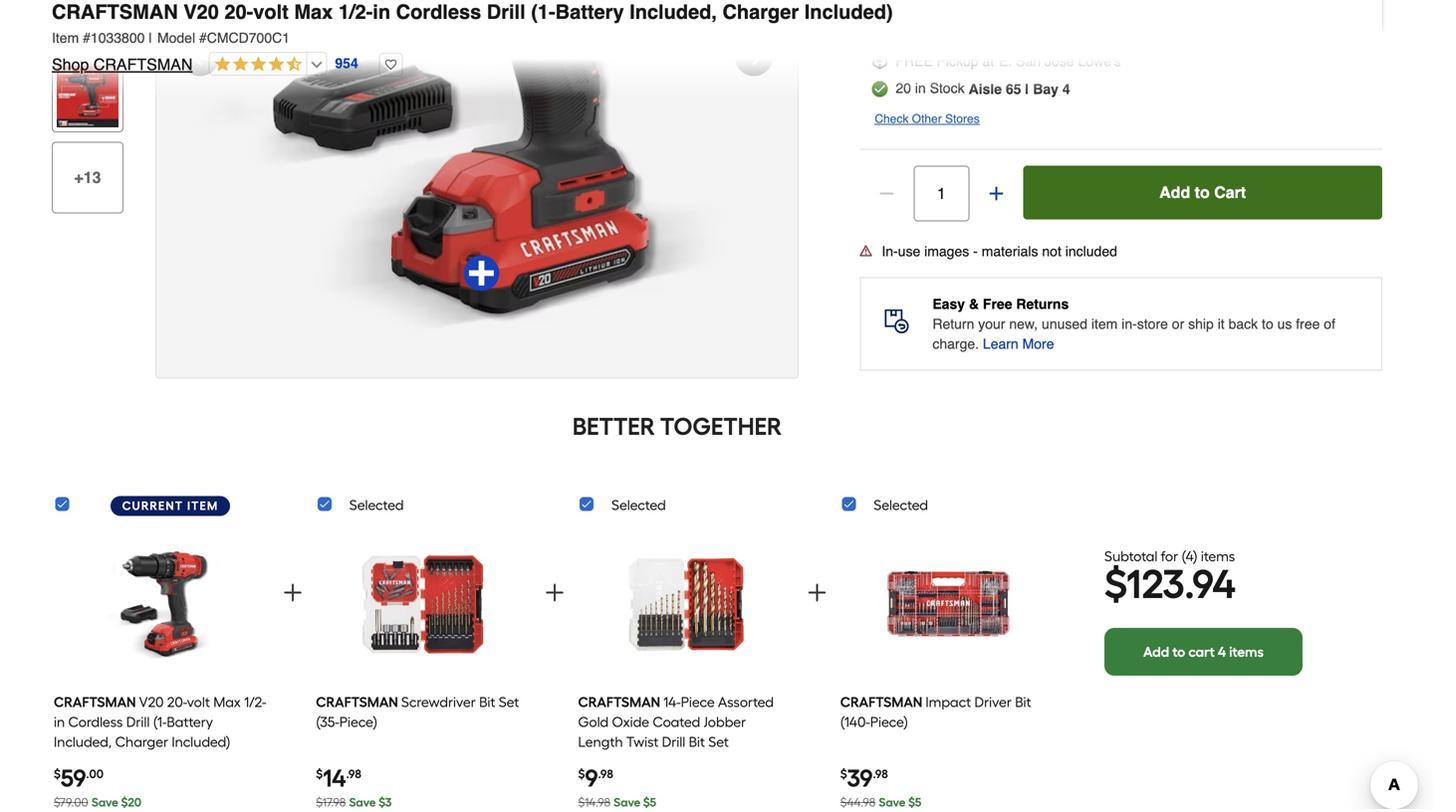 Task type: vqa. For each thing, say whether or not it's contained in the screenshot.
20 In Stock Aisle 65 | Bay 4
yes



Task type: locate. For each thing, give the bounding box(es) containing it.
item
[[52, 30, 79, 46]]

in up heart outline icon
[[373, 0, 391, 23]]

1 vertical spatial add
[[1144, 644, 1170, 661]]

0 vertical spatial max
[[294, 0, 333, 23]]

craftsman impact driver bit (140-piece) image
[[884, 532, 1013, 678]]

0 horizontal spatial battery
[[167, 714, 213, 731]]

20- down craftsman v20 20-volt max 1/2-in cordless drill (1-battery included, charger included) image on the left
[[167, 694, 187, 711]]

warning image
[[860, 245, 872, 257]]

1 horizontal spatial 1/2-
[[339, 0, 373, 23]]

0 horizontal spatial |
[[149, 30, 152, 46]]

2 horizontal spatial 4
[[1218, 644, 1227, 661]]

set right screwdriver on the bottom
[[499, 694, 519, 711]]

0 horizontal spatial plus image
[[281, 581, 305, 605]]

free pickup at e. san jose lowe's
[[896, 53, 1121, 69]]

14
[[323, 765, 346, 793]]

$ inside $ 9 .98
[[578, 768, 585, 782]]

0 vertical spatial volt
[[253, 0, 289, 23]]

craftsman 14-piece assorted gold oxide coated jobber length twist drill bit set image
[[621, 532, 751, 678]]

craftsman inside 9 list item
[[578, 694, 661, 711]]

1/2- inside craftsman v20 20-volt max 1/2-in cordless drill (1-battery included, charger included) item # 1033800 | model # cmcd700c1
[[339, 0, 373, 23]]

0 horizontal spatial .98
[[346, 768, 361, 782]]

0 vertical spatial cordless
[[396, 0, 481, 23]]

2 # from the left
[[199, 30, 207, 46]]

max
[[294, 0, 333, 23], [213, 694, 241, 711]]

$ for 59
[[54, 768, 61, 782]]

2 horizontal spatial bit
[[1015, 694, 1032, 711]]

other
[[912, 112, 942, 126]]

0 horizontal spatial included,
[[54, 734, 112, 751]]

2 vertical spatial to
[[1173, 644, 1186, 661]]

craftsman up .00
[[54, 694, 136, 711]]

bit right screwdriver on the bottom
[[479, 694, 495, 711]]

# right item
[[83, 30, 91, 46]]

volt inside craftsman v20 20-volt max 1/2-in cordless drill (1-battery included, charger included) item # 1033800 | model # cmcd700c1
[[253, 0, 289, 23]]

included) inside v20 20-volt max 1/2- in cordless drill (1-battery included, charger included)
[[172, 734, 231, 751]]

included, up item number 1 0 3 3 8 0 0 and model number c m c d 7 0 0 c 1 element
[[630, 0, 717, 23]]

us
[[1278, 316, 1293, 332]]

20
[[896, 80, 912, 96]]

1 vertical spatial 20-
[[167, 694, 187, 711]]

bit
[[479, 694, 495, 711], [1015, 694, 1032, 711], [689, 734, 705, 751]]

max inside v20 20-volt max 1/2- in cordless drill (1-battery included, charger included)
[[213, 694, 241, 711]]

craftsman for 9
[[578, 694, 661, 711]]

2 vertical spatial in
[[54, 714, 65, 731]]

piece
[[681, 694, 715, 711]]

0 horizontal spatial bit
[[479, 694, 495, 711]]

$ down length
[[578, 768, 585, 782]]

1 horizontal spatial 4
[[1186, 549, 1194, 566]]

0 vertical spatial 1/2-
[[339, 0, 373, 23]]

to left "cart"
[[1195, 183, 1210, 202]]

1 vertical spatial cordless
[[68, 714, 123, 731]]

0 horizontal spatial charger
[[115, 734, 168, 751]]

1 vertical spatial 1/2-
[[244, 694, 266, 711]]

v20 down craftsman v20 20-volt max 1/2-in cordless drill (1-battery included, charger included) image on the left
[[139, 694, 164, 711]]

3 .98 from the left
[[873, 768, 888, 782]]

0 horizontal spatial 20-
[[167, 694, 187, 711]]

volt inside v20 20-volt max 1/2- in cordless drill (1-battery included, charger included)
[[187, 694, 210, 711]]

2 vertical spatial drill
[[662, 734, 686, 751]]

.98 inside $ 14 .98
[[346, 768, 361, 782]]

1 piece) from the left
[[340, 714, 378, 731]]

4 right bay on the right top of page
[[1063, 81, 1071, 97]]

1 horizontal spatial battery
[[556, 0, 624, 23]]

1 horizontal spatial cordless
[[396, 0, 481, 23]]

craftsman down 1033800
[[93, 55, 193, 74]]

.98
[[346, 768, 361, 782], [598, 768, 614, 782], [873, 768, 888, 782]]

to left cart
[[1173, 644, 1186, 661]]

free
[[1296, 316, 1320, 332]]

lowe's
[[1079, 53, 1121, 69]]

shop craftsman
[[52, 55, 193, 74]]

v20 inside craftsman v20 20-volt max 1/2-in cordless drill (1-battery included, charger included) item # 1033800 | model # cmcd700c1
[[184, 0, 219, 23]]

selected for 9
[[612, 497, 666, 514]]

.98 inside $ 39 .98
[[873, 768, 888, 782]]

1 vertical spatial in
[[915, 80, 926, 96]]

2 horizontal spatial drill
[[662, 734, 686, 751]]

arrow right image
[[742, 45, 766, 69]]

piece) inside impact driver bit (140-piece)
[[870, 714, 909, 731]]

1 horizontal spatial #
[[199, 30, 207, 46]]

add inside button
[[1160, 183, 1191, 202]]

add to cart 4 items link
[[1105, 629, 1303, 677]]

screwdriver bit set (35-piece)
[[316, 694, 519, 731]]

craftsman inside the 59 list item
[[54, 694, 136, 711]]

craftsman up (140-
[[841, 694, 923, 711]]

1 selected from the left
[[349, 497, 404, 514]]

ship
[[1189, 316, 1214, 332]]

$ 59 .00
[[54, 765, 104, 793]]

0 vertical spatial drill
[[487, 0, 526, 23]]

0 vertical spatial v20
[[184, 0, 219, 23]]

1 horizontal spatial bit
[[689, 734, 705, 751]]

bit inside impact driver bit (140-piece)
[[1015, 694, 1032, 711]]

2 selected from the left
[[612, 497, 666, 514]]

piece) inside screwdriver bit set (35-piece)
[[340, 714, 378, 731]]

| left model
[[149, 30, 152, 46]]

1 vertical spatial volt
[[187, 694, 210, 711]]

to for add to cart
[[1195, 183, 1210, 202]]

1 vertical spatial set
[[709, 734, 729, 751]]

images
[[925, 243, 970, 259]]

$ down (35-
[[316, 768, 323, 782]]

1 vertical spatial charger
[[115, 734, 168, 751]]

to
[[1195, 183, 1210, 202], [1262, 316, 1274, 332], [1173, 644, 1186, 661]]

bit down coated
[[689, 734, 705, 751]]

2 horizontal spatial .98
[[873, 768, 888, 782]]

add for add to cart
[[1160, 183, 1191, 202]]

1 vertical spatial v20
[[139, 694, 164, 711]]

cmcd700c1
[[207, 30, 290, 46]]

2 horizontal spatial selected
[[874, 497, 929, 514]]

0 horizontal spatial piece)
[[340, 714, 378, 731]]

1 vertical spatial battery
[[167, 714, 213, 731]]

add left "cart"
[[1160, 183, 1191, 202]]

$ inside $ 39 .98
[[841, 768, 848, 782]]

2 horizontal spatial to
[[1262, 316, 1274, 332]]

1 horizontal spatial to
[[1195, 183, 1210, 202]]

65
[[1006, 81, 1022, 97]]

included,
[[630, 0, 717, 23], [54, 734, 112, 751]]

1 horizontal spatial .98
[[598, 768, 614, 782]]

2 horizontal spatial plus image
[[987, 184, 1007, 204]]

.94
[[1185, 561, 1236, 609]]

craftsman screwdriver bit set (35-piece) image
[[359, 532, 489, 678]]

1 horizontal spatial included,
[[630, 0, 717, 23]]

max inside craftsman v20 20-volt max 1/2-in cordless drill (1-battery included, charger included) item # 1033800 | model # cmcd700c1
[[294, 0, 333, 23]]

ready
[[873, 0, 908, 14]]

craftsman
[[52, 0, 178, 23], [93, 55, 193, 74], [54, 694, 136, 711], [316, 694, 398, 711], [578, 694, 661, 711], [841, 694, 923, 711]]

1 horizontal spatial 20-
[[225, 0, 253, 23]]

1 vertical spatial |
[[1026, 81, 1030, 97]]

2 horizontal spatial in
[[915, 80, 926, 96]]

free
[[983, 296, 1013, 312]]

0 vertical spatial to
[[1195, 183, 1210, 202]]

4.5 stars image
[[210, 56, 302, 74]]

0 vertical spatial included,
[[630, 0, 717, 23]]

oxide
[[612, 714, 650, 731]]

plus image
[[987, 184, 1007, 204], [281, 581, 305, 605], [543, 581, 567, 605]]

0 vertical spatial included)
[[805, 0, 893, 23]]

| right '65'
[[1026, 81, 1030, 97]]

0 horizontal spatial (1-
[[153, 714, 167, 731]]

more
[[1023, 336, 1055, 352]]

in
[[373, 0, 391, 23], [915, 80, 926, 96], [54, 714, 65, 731]]

ready option group
[[852, 0, 1391, 41]]

$ inside $ 59 .00
[[54, 768, 61, 782]]

$
[[1105, 561, 1127, 609], [54, 768, 61, 782], [316, 768, 323, 782], [578, 768, 585, 782], [841, 768, 848, 782]]

0 vertical spatial items
[[1201, 549, 1236, 566]]

0 vertical spatial 4
[[1063, 81, 1071, 97]]

1 vertical spatial 4
[[1186, 549, 1194, 566]]

unused
[[1042, 316, 1088, 332]]

4 right cart
[[1218, 644, 1227, 661]]

0 vertical spatial 20-
[[225, 0, 253, 23]]

0 vertical spatial set
[[499, 694, 519, 711]]

0 horizontal spatial set
[[499, 694, 519, 711]]

0 horizontal spatial drill
[[126, 714, 150, 731]]

item
[[187, 499, 219, 513]]

$ inside $ 14 .98
[[316, 768, 323, 782]]

charger inside v20 20-volt max 1/2- in cordless drill (1-battery included, charger included)
[[115, 734, 168, 751]]

1 horizontal spatial included)
[[805, 0, 893, 23]]

plus image for 14
[[543, 581, 567, 605]]

0 horizontal spatial #
[[83, 30, 91, 46]]

1 horizontal spatial set
[[709, 734, 729, 751]]

pickup image
[[872, 53, 888, 69]]

1 horizontal spatial in
[[373, 0, 391, 23]]

3 selected from the left
[[874, 497, 929, 514]]

shop
[[52, 55, 89, 74]]

for
[[1161, 549, 1179, 566]]

0 horizontal spatial 4
[[1063, 81, 1071, 97]]

pickup
[[937, 53, 979, 69]]

(1- inside craftsman v20 20-volt max 1/2-in cordless drill (1-battery included, charger included) item # 1033800 | model # cmcd700c1
[[531, 0, 556, 23]]

title image
[[57, 0, 119, 46]]

e.
[[999, 53, 1013, 69]]

battery inside craftsman v20 20-volt max 1/2-in cordless drill (1-battery included, charger included) item # 1033800 | model # cmcd700c1
[[556, 0, 624, 23]]

(140-
[[841, 714, 870, 731]]

san
[[1016, 53, 1041, 69]]

craftsman up 1033800
[[52, 0, 178, 23]]

to left us
[[1262, 316, 1274, 332]]

$ left for at the right bottom
[[1105, 561, 1127, 609]]

|
[[149, 30, 152, 46], [1026, 81, 1030, 97]]

selected
[[349, 497, 404, 514], [612, 497, 666, 514], [874, 497, 929, 514]]

$ left .00
[[54, 768, 61, 782]]

2 vertical spatial 4
[[1218, 644, 1227, 661]]

1 horizontal spatial piece)
[[870, 714, 909, 731]]

.98 down screwdriver bit set (35-piece)
[[346, 768, 361, 782]]

1 horizontal spatial (1-
[[531, 0, 556, 23]]

$ inside subtotal for ( 4 ) items $ 123 .94
[[1105, 561, 1127, 609]]

add left cart
[[1144, 644, 1170, 661]]

1 vertical spatial items
[[1230, 644, 1264, 661]]

included) inside craftsman v20 20-volt max 1/2-in cordless drill (1-battery included, charger included) item # 1033800 | model # cmcd700c1
[[805, 0, 893, 23]]

1 horizontal spatial max
[[294, 0, 333, 23]]

$ for 9
[[578, 768, 585, 782]]

in inside craftsman v20 20-volt max 1/2-in cordless drill (1-battery included, charger included) item # 1033800 | model # cmcd700c1
[[373, 0, 391, 23]]

in inside v20 20-volt max 1/2- in cordless drill (1-battery included, charger included)
[[54, 714, 65, 731]]

$ 9 .98
[[578, 765, 614, 793]]

# right model
[[199, 30, 207, 46]]

cordless up .00
[[68, 714, 123, 731]]

$ down (140-
[[841, 768, 848, 782]]

4 inside subtotal for ( 4 ) items $ 123 .94
[[1186, 549, 1194, 566]]

cordless
[[396, 0, 481, 23], [68, 714, 123, 731]]

set inside screwdriver bit set (35-piece)
[[499, 694, 519, 711]]

add
[[1160, 183, 1191, 202], [1144, 644, 1170, 661]]

add for add to cart 4 items
[[1144, 644, 1170, 661]]

piece) for 14
[[340, 714, 378, 731]]

39 list item
[[841, 525, 1056, 810]]

1/2-
[[339, 0, 373, 23], [244, 694, 266, 711]]

v20
[[184, 0, 219, 23], [139, 694, 164, 711]]

.98 inside $ 9 .98
[[598, 768, 614, 782]]

drill
[[487, 0, 526, 23], [126, 714, 150, 731], [662, 734, 686, 751]]

0 horizontal spatial max
[[213, 694, 241, 711]]

2 piece) from the left
[[870, 714, 909, 731]]

4 right for at the right bottom
[[1186, 549, 1194, 566]]

59
[[61, 765, 86, 793]]

1 vertical spatial included,
[[54, 734, 112, 751]]

.98 for 39
[[873, 768, 888, 782]]

0 horizontal spatial in
[[54, 714, 65, 731]]

better together heading
[[52, 411, 1303, 443]]

0 vertical spatial in
[[373, 0, 391, 23]]

included, up .00
[[54, 734, 112, 751]]

to inside button
[[1195, 183, 1210, 202]]

0 horizontal spatial volt
[[187, 694, 210, 711]]

impact driver bit (140-piece)
[[841, 694, 1032, 731]]

set
[[499, 694, 519, 711], [709, 734, 729, 751]]

(1-
[[531, 0, 556, 23], [153, 714, 167, 731]]

1 .98 from the left
[[346, 768, 361, 782]]

to inside easy & free returns return your new, unused item in-store or ship it back to us free of charge.
[[1262, 316, 1274, 332]]

0 horizontal spatial included)
[[172, 734, 231, 751]]

1 horizontal spatial |
[[1026, 81, 1030, 97]]

craftsman inside '14' list item
[[316, 694, 398, 711]]

.98 down impact driver bit (140-piece)
[[873, 768, 888, 782]]

drill inside v20 20-volt max 1/2- in cordless drill (1-battery included, charger included)
[[126, 714, 150, 731]]

craftsman  #cmcd700c1 image
[[156, 0, 798, 378]]

1 vertical spatial drill
[[126, 714, 150, 731]]

0 vertical spatial add
[[1160, 183, 1191, 202]]

0 horizontal spatial 1/2-
[[244, 694, 266, 711]]

1 horizontal spatial volt
[[253, 0, 289, 23]]

&
[[969, 296, 979, 312]]

9
[[585, 765, 598, 793]]

add inside "link"
[[1144, 644, 1170, 661]]

heart outline image
[[379, 53, 403, 77]]

items inside subtotal for ( 4 ) items $ 123 .94
[[1201, 549, 1236, 566]]

piece) up $ 39 .98
[[870, 714, 909, 731]]

in right 20
[[915, 80, 926, 96]]

to inside "link"
[[1173, 644, 1186, 661]]

20-
[[225, 0, 253, 23], [167, 694, 187, 711]]

0 vertical spatial |
[[149, 30, 152, 46]]

1 vertical spatial (1-
[[153, 714, 167, 731]]

items right )
[[1201, 549, 1236, 566]]

easy & free returns return your new, unused item in-store or ship it back to us free of charge.
[[933, 296, 1336, 352]]

0 vertical spatial charger
[[723, 0, 799, 23]]

1 horizontal spatial charger
[[723, 0, 799, 23]]

-
[[974, 243, 978, 259]]

0 horizontal spatial to
[[1173, 644, 1186, 661]]

1 vertical spatial included)
[[172, 734, 231, 751]]

piece) up $ 14 .98
[[340, 714, 378, 731]]

included)
[[805, 0, 893, 23], [172, 734, 231, 751]]

bit inside screwdriver bit set (35-piece)
[[479, 694, 495, 711]]

in up 59
[[54, 714, 65, 731]]

0 vertical spatial battery
[[556, 0, 624, 23]]

+13 button
[[52, 142, 124, 214]]

(1- inside v20 20-volt max 1/2- in cordless drill (1-battery included, charger included)
[[153, 714, 167, 731]]

1 horizontal spatial plus image
[[543, 581, 567, 605]]

1 horizontal spatial selected
[[612, 497, 666, 514]]

0 horizontal spatial v20
[[139, 694, 164, 711]]

1 horizontal spatial drill
[[487, 0, 526, 23]]

v20 up model
[[184, 0, 219, 23]]

gold
[[578, 714, 609, 731]]

4 inside "link"
[[1218, 644, 1227, 661]]

craftsman inside 39 list item
[[841, 694, 923, 711]]

0 horizontal spatial selected
[[349, 497, 404, 514]]

cordless up heart outline icon
[[396, 0, 481, 23]]

bit right driver
[[1015, 694, 1032, 711]]

set down "jobber"
[[709, 734, 729, 751]]

craftsman up oxide
[[578, 694, 661, 711]]

items right cart
[[1230, 644, 1264, 661]]

craftsman up (35-
[[316, 694, 398, 711]]

1 vertical spatial to
[[1262, 316, 1274, 332]]

4
[[1063, 81, 1071, 97], [1186, 549, 1194, 566], [1218, 644, 1227, 661]]

cordless inside craftsman v20 20-volt max 1/2-in cordless drill (1-battery included, charger included) item # 1033800 | model # cmcd700c1
[[396, 0, 481, 23]]

1 horizontal spatial v20
[[184, 0, 219, 23]]

check circle filled image
[[872, 81, 888, 97]]

0 vertical spatial (1-
[[531, 0, 556, 23]]

back
[[1229, 316, 1258, 332]]

to for add to cart 4 items
[[1173, 644, 1186, 661]]

store
[[1138, 316, 1169, 332]]

0 horizontal spatial cordless
[[68, 714, 123, 731]]

.98 down length
[[598, 768, 614, 782]]

1 vertical spatial max
[[213, 694, 241, 711]]

20- up cmcd700c1 on the left top of page
[[225, 0, 253, 23]]

check other stores button
[[875, 109, 980, 129]]

2 .98 from the left
[[598, 768, 614, 782]]

#
[[83, 30, 91, 46], [199, 30, 207, 46]]



Task type: describe. For each thing, give the bounding box(es) containing it.
in-
[[882, 243, 898, 259]]

battery inside v20 20-volt max 1/2- in cordless drill (1-battery included, charger included)
[[167, 714, 213, 731]]

.00
[[86, 768, 104, 782]]

jose
[[1045, 53, 1075, 69]]

subtotal
[[1105, 549, 1158, 566]]

| inside craftsman v20 20-volt max 1/2-in cordless drill (1-battery included, charger included) item # 1033800 | model # cmcd700c1
[[149, 30, 152, 46]]

your
[[979, 316, 1006, 332]]

bay
[[1033, 81, 1059, 97]]

twist
[[627, 734, 659, 751]]

or
[[1172, 316, 1185, 332]]

not
[[1042, 243, 1062, 259]]

learn more
[[983, 336, 1055, 352]]

selected for 39
[[874, 497, 929, 514]]

it
[[1218, 316, 1225, 332]]

$ for 39
[[841, 768, 848, 782]]

returns
[[1017, 296, 1069, 312]]

item number 1 0 3 3 8 0 0 and model number c m c d 7 0 0 c 1 element
[[52, 28, 1383, 48]]

20- inside craftsman v20 20-volt max 1/2-in cordless drill (1-battery included, charger included) item # 1033800 | model # cmcd700c1
[[225, 0, 253, 23]]

screwdriver
[[401, 694, 476, 711]]

Stepper number input field with increment and decrement buttons number field
[[914, 166, 970, 222]]

1/2- inside v20 20-volt max 1/2- in cordless drill (1-battery included, charger included)
[[244, 694, 266, 711]]

add to cart button
[[1024, 166, 1383, 220]]

59 list item
[[54, 525, 270, 810]]

current
[[122, 499, 183, 513]]

selected for 14
[[349, 497, 404, 514]]

check other stores
[[875, 112, 980, 126]]

craftsman for 59
[[54, 694, 136, 711]]

model
[[157, 30, 195, 46]]

impact
[[926, 694, 971, 711]]

add to cart
[[1160, 183, 1247, 202]]

included, inside craftsman v20 20-volt max 1/2-in cordless drill (1-battery included, charger included) item # 1033800 | model # cmcd700c1
[[630, 0, 717, 23]]

arrow left image
[[188, 45, 212, 69]]

piece) for 39
[[870, 714, 909, 731]]

coated
[[653, 714, 701, 731]]

item
[[1092, 316, 1118, 332]]

+13
[[74, 168, 101, 187]]

items inside "link"
[[1230, 644, 1264, 661]]

included
[[1066, 243, 1118, 259]]

in-use images - materials not included
[[882, 243, 1118, 259]]

123
[[1127, 561, 1185, 609]]

)
[[1194, 549, 1198, 566]]

return
[[933, 316, 975, 332]]

stores
[[945, 112, 980, 126]]

cart
[[1215, 183, 1247, 202]]

together
[[660, 412, 782, 441]]

9 list item
[[578, 525, 794, 810]]

drill inside craftsman v20 20-volt max 1/2-in cordless drill (1-battery included, charger included) item # 1033800 | model # cmcd700c1
[[487, 0, 526, 23]]

minus image
[[877, 184, 897, 204]]

jobber
[[704, 714, 746, 731]]

plus image for 59
[[281, 581, 305, 605]]

14-
[[664, 694, 681, 711]]

1 # from the left
[[83, 30, 91, 46]]

charge.
[[933, 336, 979, 352]]

aisle
[[969, 81, 1002, 97]]

set inside 14-piece assorted gold oxide coated jobber length twist drill bit set
[[709, 734, 729, 751]]

better together
[[573, 412, 782, 441]]

craftsman  #cmcd700c1 - thumbnail3 image
[[57, 66, 119, 127]]

charger inside craftsman v20 20-volt max 1/2-in cordless drill (1-battery included, charger included) item # 1033800 | model # cmcd700c1
[[723, 0, 799, 23]]

4 for subtotal for ( 4 ) items $ 123 .94
[[1186, 549, 1194, 566]]

driver
[[975, 694, 1012, 711]]

of
[[1324, 316, 1336, 332]]

20- inside v20 20-volt max 1/2- in cordless drill (1-battery included, charger included)
[[167, 694, 187, 711]]

39
[[848, 765, 873, 793]]

craftsman for 14
[[316, 694, 398, 711]]

learn
[[983, 336, 1019, 352]]

| inside "20 in stock aisle 65 | bay 4"
[[1026, 81, 1030, 97]]

new,
[[1010, 316, 1038, 332]]

assorted
[[718, 694, 774, 711]]

length
[[578, 734, 623, 751]]

easy
[[933, 296, 965, 312]]

in-
[[1122, 316, 1138, 332]]

learn more link
[[983, 334, 1055, 354]]

bit inside 14-piece assorted gold oxide coated jobber length twist drill bit set
[[689, 734, 705, 751]]

plus image
[[805, 581, 829, 605]]

in inside "20 in stock aisle 65 | bay 4"
[[915, 80, 926, 96]]

better
[[573, 412, 655, 441]]

v20 20-volt max 1/2- in cordless drill (1-battery included, charger included)
[[54, 694, 266, 751]]

14-piece assorted gold oxide coated jobber length twist drill bit set
[[578, 694, 774, 751]]

current item
[[122, 499, 219, 513]]

14 list item
[[316, 525, 532, 810]]

$ 39 .98
[[841, 765, 888, 793]]

materials
[[982, 243, 1039, 259]]

cordless inside v20 20-volt max 1/2- in cordless drill (1-battery included, charger included)
[[68, 714, 123, 731]]

1033800
[[91, 30, 145, 46]]

check
[[875, 112, 909, 126]]

.98 for 14
[[346, 768, 361, 782]]

4 inside "20 in stock aisle 65 | bay 4"
[[1063, 81, 1071, 97]]

$ 14 .98
[[316, 765, 361, 793]]

954
[[335, 55, 358, 71]]

cart
[[1189, 644, 1215, 661]]

.98 for 9
[[598, 768, 614, 782]]

craftsman inside craftsman v20 20-volt max 1/2-in cordless drill (1-battery included, charger included) item # 1033800 | model # cmcd700c1
[[52, 0, 178, 23]]

included, inside v20 20-volt max 1/2- in cordless drill (1-battery included, charger included)
[[54, 734, 112, 751]]

craftsman v20 20-volt max 1/2-in cordless drill (1-battery included, charger included) item # 1033800 | model # cmcd700c1
[[52, 0, 893, 46]]

20 in stock aisle 65 | bay 4
[[896, 80, 1071, 97]]

add to cart 4 items
[[1144, 644, 1264, 661]]

craftsman for 39
[[841, 694, 923, 711]]

craftsman v20 20-volt max 1/2-in cordless drill (1-battery included, charger included) image
[[97, 532, 226, 678]]

free
[[896, 53, 933, 69]]

drill inside 14-piece assorted gold oxide coated jobber length twist drill bit set
[[662, 734, 686, 751]]

use
[[898, 243, 921, 259]]

v20 inside v20 20-volt max 1/2- in cordless drill (1-battery included, charger included)
[[139, 694, 164, 711]]

4 for add to cart 4 items
[[1218, 644, 1227, 661]]

subtotal for ( 4 ) items $ 123 .94
[[1105, 549, 1236, 609]]

stock
[[930, 80, 965, 96]]

$ for 14
[[316, 768, 323, 782]]

(35-
[[316, 714, 340, 731]]



